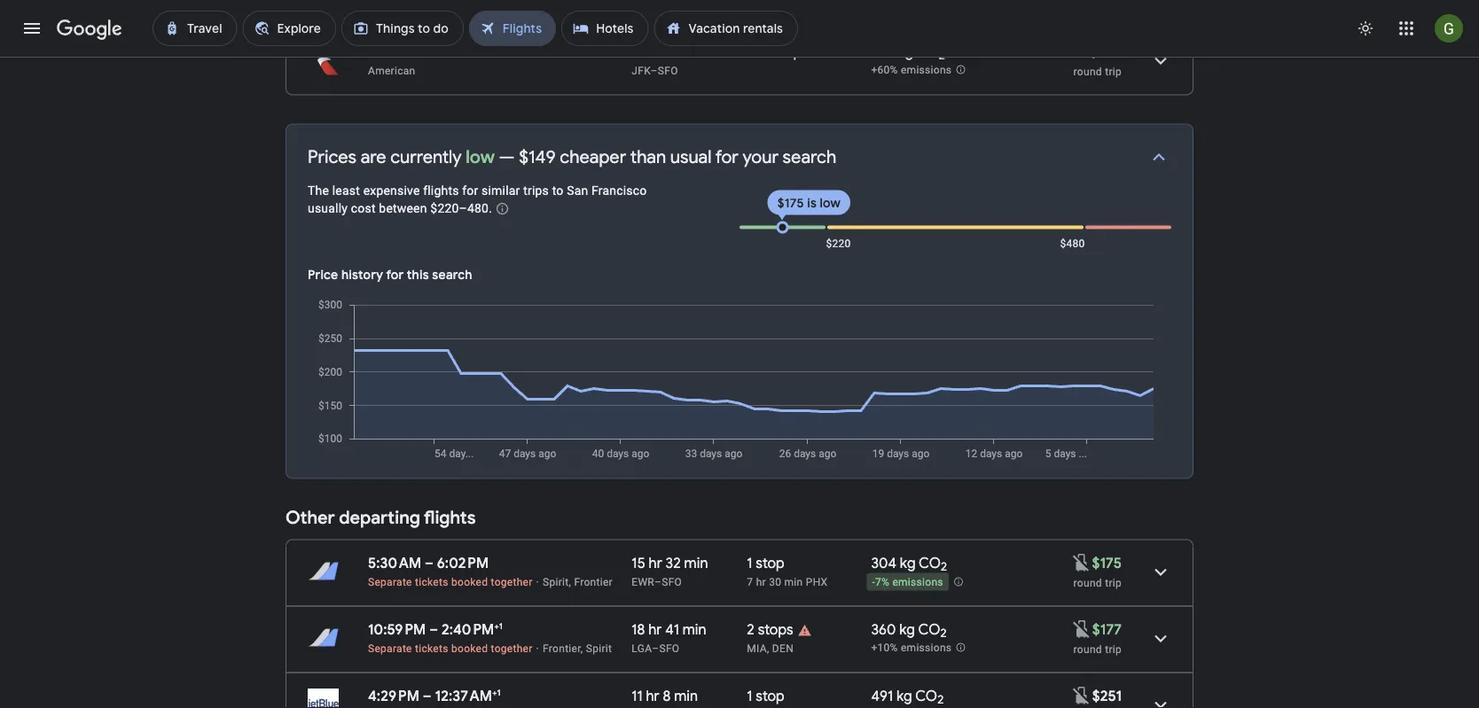 Task type: vqa. For each thing, say whether or not it's contained in the screenshot.
EWR
yes



Task type: locate. For each thing, give the bounding box(es) containing it.
$175 for $175
[[1092, 554, 1122, 573]]

0 vertical spatial emissions
[[901, 64, 952, 76]]

523 kg co 2
[[871, 43, 945, 63]]

0 vertical spatial round
[[1074, 65, 1102, 78]]

$480
[[1060, 237, 1085, 250]]

2 up +10% emissions
[[941, 626, 947, 641]]

– left 2:40 pm
[[429, 621, 438, 639]]

$177
[[1093, 621, 1122, 639]]

2 booked from the top
[[451, 643, 488, 655]]

sfo inside 6 hr 35 min jfk – sfo
[[658, 64, 678, 77]]

2 vertical spatial round
[[1074, 643, 1102, 656]]

co inside 523 kg co 2
[[917, 43, 939, 61]]

0 vertical spatial flights
[[423, 184, 459, 198]]

0 vertical spatial $175
[[778, 196, 804, 212]]

0 horizontal spatial for
[[386, 267, 404, 283]]

kg inside 523 kg co 2
[[898, 43, 914, 61]]

kg inside "491 kg co 2"
[[897, 687, 912, 706]]

separate down the departure time: 10:59 pm. text box
[[368, 643, 412, 655]]

booked for 2:40 pm
[[451, 643, 488, 655]]

hr right 18
[[649, 621, 662, 639]]

8
[[663, 687, 671, 706]]

1 horizontal spatial search
[[783, 146, 837, 169]]

2 vertical spatial trip
[[1105, 643, 1122, 656]]

hr left 8
[[646, 687, 660, 706]]

1 round from the top
[[1074, 65, 1102, 78]]

Departure time: 10:59 PM. text field
[[368, 621, 426, 639]]

0 vertical spatial trip
[[1105, 65, 1122, 78]]

sfo inside the 15 hr 32 min ewr – sfo
[[662, 576, 682, 588]]

round trip
[[1074, 577, 1122, 589], [1074, 643, 1122, 656]]

this price for this flight doesn't include overhead bin access. if you need a carry-on bag, use the bags filter to update prices. image
[[1071, 619, 1093, 640], [1071, 685, 1092, 707]]

together
[[491, 576, 533, 588], [491, 643, 533, 655]]

tickets down 5:30 am – 6:02 pm
[[415, 576, 449, 588]]

stop for 1 stop
[[756, 687, 785, 706]]

low right is
[[820, 196, 841, 212]]

2 this price for this flight doesn't include overhead bin access. if you need a carry-on bag, use the bags filter to update prices. image from the top
[[1071, 685, 1092, 707]]

0 vertical spatial this price for this flight doesn't include overhead bin access. if you need a carry-on bag, use the bags filter to update prices. image
[[1071, 619, 1093, 640]]

Arrival time: 2:40 PM on  Tuesday, December 5. text field
[[442, 621, 503, 639]]

separate down 5:30 am
[[368, 576, 412, 588]]

491
[[871, 687, 893, 706]]

– left arrival time: 9:35 am. text box
[[426, 43, 435, 61]]

177 US dollars text field
[[1093, 621, 1122, 639]]

trips
[[523, 184, 549, 198]]

2 right 491
[[938, 693, 944, 708]]

together for 5:30 am – 6:02 pm
[[491, 576, 533, 588]]

– inside 6 hr 35 min jfk – sfo
[[651, 64, 658, 77]]

flights up "$220–480"
[[423, 184, 459, 198]]

spirit, frontier
[[543, 576, 613, 588]]

stop inside 1 stop 7 hr 30 min phx
[[756, 554, 785, 573]]

41
[[665, 621, 679, 639]]

together down 'arrival time: 2:40 pm on  tuesday, december 5.' text field
[[491, 643, 533, 655]]

sfo for 32
[[662, 576, 682, 588]]

1 vertical spatial low
[[820, 196, 841, 212]]

491 kg co 2
[[871, 687, 944, 708]]

min for 6 hr 35 min
[[679, 43, 703, 61]]

2
[[939, 48, 945, 63], [941, 560, 947, 575], [747, 621, 755, 639], [941, 626, 947, 641], [938, 693, 944, 708]]

price
[[837, 373, 863, 386]]

4:29 pm
[[368, 687, 419, 706]]

low
[[466, 146, 495, 169], [820, 196, 841, 212]]

usual
[[670, 146, 712, 169]]

9:35 am
[[438, 43, 490, 61]]

+ inside 4:29 pm – 12:37 am + 1
[[492, 687, 497, 698]]

co up +10% emissions
[[918, 621, 941, 639]]

co for 304
[[919, 554, 941, 573]]

for up "$220–480"
[[462, 184, 478, 198]]

emissions down "304 kg co 2"
[[893, 577, 944, 589]]

2 trip from the top
[[1105, 577, 1122, 589]]

523
[[871, 43, 895, 61]]

separate tickets booked together
[[368, 576, 533, 588], [368, 643, 533, 655]]

separate
[[368, 576, 412, 588], [368, 643, 412, 655]]

co up -7% emissions
[[919, 554, 941, 573]]

min right 8
[[674, 687, 698, 706]]

1 vertical spatial separate
[[368, 643, 412, 655]]

price history graph image
[[306, 298, 1172, 461]]

den
[[772, 643, 794, 655]]

1 vertical spatial flights
[[424, 507, 476, 530]]

1 vertical spatial separate tickets booked together. this trip includes tickets from multiple airlines. missed connections may be protected by kiwi.com.. element
[[368, 643, 533, 655]]

1 1 stop flight. element from the top
[[747, 554, 785, 575]]

leaves laguardia airport at 4:29 pm on monday, december 4 and arrives at san francisco international airport at 12:37 am on tuesday, december 5. element
[[368, 687, 501, 706]]

hr inside the 15 hr 32 min ewr – sfo
[[649, 554, 662, 573]]

for
[[715, 146, 739, 169], [462, 184, 478, 198], [386, 267, 404, 283]]

35
[[660, 43, 676, 61]]

kg up +10% emissions
[[900, 621, 915, 639]]

sfo down '41'
[[659, 643, 680, 655]]

1 up 7
[[747, 554, 753, 573]]

kg inside 360 kg co 2
[[900, 621, 915, 639]]

15 hr 32 min ewr – sfo
[[632, 554, 708, 588]]

– inside the 15 hr 32 min ewr – sfo
[[655, 576, 662, 588]]

2 together from the top
[[491, 643, 533, 655]]

spirit,
[[543, 576, 571, 588]]

min right 35
[[679, 43, 703, 61]]

0 horizontal spatial $175
[[778, 196, 804, 212]]

emissions down 360 kg co 2
[[901, 642, 952, 655]]

min inside the 15 hr 32 min ewr – sfo
[[684, 554, 708, 573]]

min
[[679, 43, 703, 61], [684, 554, 708, 573], [785, 576, 803, 588], [683, 621, 707, 639], [674, 687, 698, 706]]

30
[[769, 576, 782, 588]]

hr right 6
[[643, 43, 657, 61]]

2 up mia
[[747, 621, 755, 639]]

round
[[1074, 65, 1102, 78], [1074, 577, 1102, 589], [1074, 643, 1102, 656]]

american
[[368, 64, 416, 77]]

hr for 18 hr 41 min
[[649, 621, 662, 639]]

+10%
[[871, 642, 898, 655]]

6 hr 35 min jfk – sfo
[[632, 43, 703, 77]]

2 inside 523 kg co 2
[[939, 48, 945, 63]]

 image
[[536, 576, 539, 588]]

min inside 18 hr 41 min lga – sfo
[[683, 621, 707, 639]]

1
[[747, 554, 753, 573], [499, 621, 503, 632], [497, 687, 501, 698], [747, 687, 753, 706]]

hr inside 6 hr 35 min jfk – sfo
[[643, 43, 657, 61]]

1 vertical spatial search
[[432, 267, 472, 283]]

2 stops
[[747, 621, 794, 639]]

1 right 2:40 pm
[[499, 621, 503, 632]]

+ for 12:37 am
[[492, 687, 497, 698]]

round trip down '175 us dollars' text field
[[1074, 577, 1122, 589]]

– left the 6:02 pm
[[425, 554, 434, 573]]

price history for this search
[[308, 267, 472, 283]]

2 inside 360 kg co 2
[[941, 626, 947, 641]]

hr for 15 hr 32 min
[[649, 554, 662, 573]]

1 stop flight. element
[[747, 554, 785, 575], [747, 687, 785, 708]]

separate tickets booked together for 2:40 pm
[[368, 643, 533, 655]]

about
[[805, 373, 834, 386]]

1 stop flight. element down , at right bottom
[[747, 687, 785, 708]]

+ inside 10:59 pm – 2:40 pm + 1
[[494, 621, 499, 632]]

1 vertical spatial separate tickets booked together
[[368, 643, 533, 655]]

flights inside the least expensive flights for similar trips to san francisco usually cost between $220–480 .
[[423, 184, 459, 198]]

booked
[[451, 576, 488, 588], [451, 643, 488, 655]]

booked down 6:02 pm text field
[[451, 576, 488, 588]]

stop up 30
[[756, 554, 785, 573]]

mia , den
[[747, 643, 794, 655]]

other
[[286, 507, 335, 530]]

$175 left flight details. leaves newark liberty international airport at 5:30 am on monday, december 4 and arrives at san francisco international airport at 6:02 pm on monday, december 4. image
[[1092, 554, 1122, 573]]

sfo down 32
[[662, 576, 682, 588]]

min inside 1 stop 7 hr 30 min phx
[[785, 576, 803, 588]]

$175 is low
[[778, 196, 841, 212]]

prices are currently low — $149 cheaper than usual for your search
[[308, 146, 837, 169]]

this price for this flight doesn't include overhead bin access. if you need a carry-on bag, use the bags filter to update prices. image left flight details. leaves laguardia airport at 4:29 pm on monday, december 4 and arrives at san francisco international airport at 12:37 am on tuesday, december 5. icon
[[1071, 685, 1092, 707]]

0 vertical spatial separate
[[368, 576, 412, 588]]

total duration 15 hr 32 min. element
[[632, 554, 747, 575]]

1 stop flight. element up 30
[[747, 554, 785, 575]]

– down total duration 18 hr 41 min. element
[[652, 643, 659, 655]]

– down the total duration 6 hr 35 min. element
[[651, 64, 658, 77]]

trip
[[1105, 65, 1122, 78], [1105, 577, 1122, 589], [1105, 643, 1122, 656]]

currently
[[390, 146, 462, 169]]

+60% emissions
[[871, 64, 952, 76]]

co up +60% emissions
[[917, 43, 939, 61]]

co inside "491 kg co 2"
[[915, 687, 938, 706]]

251 US dollars text field
[[1092, 687, 1122, 706]]

2 vertical spatial for
[[386, 267, 404, 283]]

Departure time: 6:00 AM. text field
[[368, 43, 423, 61]]

2 inside "304 kg co 2"
[[941, 560, 947, 575]]

co inside "304 kg co 2"
[[919, 554, 941, 573]]

separate tickets booked together. this trip includes tickets from multiple airlines. missed connections may be protected by kiwi.com.. element down leaves laguardia airport at 10:59 pm on monday, december 4 and arrives at san francisco international airport at 2:40 pm on tuesday, december 5. element at left bottom
[[368, 643, 533, 655]]

2 stops flight. element
[[747, 621, 794, 642]]

hr right 7
[[756, 576, 766, 588]]

1 down mia
[[747, 687, 753, 706]]

– down "total duration 15 hr 32 min." element
[[655, 576, 662, 588]]

booked down 2:40 pm
[[451, 643, 488, 655]]

1 horizontal spatial for
[[462, 184, 478, 198]]

1 stop from the top
[[756, 554, 785, 573]]

hr inside 18 hr 41 min lga – sfo
[[649, 621, 662, 639]]

1 inside 1 stop 7 hr 30 min phx
[[747, 554, 753, 573]]

1 tickets from the top
[[415, 576, 449, 588]]

kg for 360
[[900, 621, 915, 639]]

1 vertical spatial this price for this flight doesn't include overhead bin access. if you need a carry-on bag, use the bags filter to update prices. image
[[1071, 685, 1092, 707]]

1 right "12:37 am"
[[497, 687, 501, 698]]

1 separate from the top
[[368, 576, 412, 588]]

sfo down 35
[[658, 64, 678, 77]]

min right 30
[[785, 576, 803, 588]]

separate tickets booked together down leaves laguardia airport at 10:59 pm on monday, december 4 and arrives at san francisco international airport at 2:40 pm on tuesday, december 5. element at left bottom
[[368, 643, 533, 655]]

hr
[[643, 43, 657, 61], [649, 554, 662, 573], [756, 576, 766, 588], [649, 621, 662, 639], [646, 687, 660, 706]]

kg inside "304 kg co 2"
[[900, 554, 916, 573]]

2 inside "491 kg co 2"
[[938, 693, 944, 708]]

2 separate tickets booked together from the top
[[368, 643, 533, 655]]

separate tickets booked together. this trip includes tickets from multiple airlines. missed connections may be protected by kiwi.com.. element down 6:02 pm text field
[[368, 576, 533, 588]]

Departure time: 4:29 PM. text field
[[368, 687, 419, 706]]

co
[[917, 43, 939, 61], [919, 554, 941, 573], [918, 621, 941, 639], [915, 687, 938, 706]]

1 vertical spatial round
[[1074, 577, 1102, 589]]

for left the this
[[386, 267, 404, 283]]

kg for 304
[[900, 554, 916, 573]]

1 vertical spatial $175
[[1092, 554, 1122, 573]]

1 vertical spatial +
[[492, 687, 497, 698]]

1 vertical spatial sfo
[[662, 576, 682, 588]]

hr right the 15 at the left
[[649, 554, 662, 573]]

emissions for 360
[[901, 642, 952, 655]]

– inside 6:00 am – 9:35 am american
[[426, 43, 435, 61]]

kg
[[898, 43, 914, 61], [900, 554, 916, 573], [900, 621, 915, 639], [897, 687, 912, 706]]

175 US dollars text field
[[1092, 554, 1122, 573]]

0 vertical spatial separate tickets booked together
[[368, 576, 533, 588]]

mia
[[747, 643, 767, 655]]

min right '41'
[[683, 621, 707, 639]]

1 trip from the top
[[1105, 65, 1122, 78]]

0 vertical spatial 1 stop flight. element
[[747, 554, 785, 575]]

0 vertical spatial +
[[494, 621, 499, 632]]

search
[[783, 146, 837, 169], [432, 267, 472, 283]]

for left "your"
[[715, 146, 739, 169]]

round down 268 us dollars text field
[[1074, 65, 1102, 78]]

trip down 268 us dollars text field
[[1105, 65, 1122, 78]]

2 round from the top
[[1074, 577, 1102, 589]]

2 up +60% emissions
[[939, 48, 945, 63]]

1 horizontal spatial low
[[820, 196, 841, 212]]

1 vertical spatial round trip
[[1074, 643, 1122, 656]]

–
[[426, 43, 435, 61], [651, 64, 658, 77], [425, 554, 434, 573], [655, 576, 662, 588], [429, 621, 438, 639], [652, 643, 659, 655], [423, 687, 432, 706]]

search right the this
[[432, 267, 472, 283]]

1 round trip from the top
[[1074, 577, 1122, 589]]

kg right 491
[[897, 687, 912, 706]]

cheaper
[[560, 146, 626, 169]]

min inside 6 hr 35 min jfk – sfo
[[679, 43, 703, 61]]

sfo
[[658, 64, 678, 77], [662, 576, 682, 588], [659, 643, 680, 655]]

0 vertical spatial sfo
[[658, 64, 678, 77]]

this price for this flight doesn't include overhead bin access. if you need a carry-on bag, use the bags filter to update prices. image down this price for this flight doesn't include overhead bin access. if you need a carry-on bag, use the bags filter to update prices. image
[[1071, 619, 1093, 640]]

 image
[[536, 643, 539, 655]]

round inside the $268 round trip
[[1074, 65, 1102, 78]]

2 vertical spatial emissions
[[901, 642, 952, 655]]

2 vertical spatial sfo
[[659, 643, 680, 655]]

round for $177
[[1074, 643, 1102, 656]]

together for 10:59 pm – 2:40 pm + 1
[[491, 643, 533, 655]]

spirit
[[586, 643, 612, 655]]

round down this price for this flight doesn't include overhead bin access. if you need a carry-on bag, use the bags filter to update prices. image
[[1074, 577, 1102, 589]]

1 vertical spatial 1 stop flight. element
[[747, 687, 785, 708]]

separate tickets booked together. this trip includes tickets from multiple airlines. missed connections may be protected by kiwi.com.. element for 6:02 pm
[[368, 576, 533, 588]]

2 up -7% emissions
[[941, 560, 947, 575]]

nonstop flight. element
[[747, 43, 802, 63]]

stop for 1 stop 7 hr 30 min phx
[[756, 554, 785, 573]]

+
[[494, 621, 499, 632], [492, 687, 497, 698]]

1 vertical spatial stop
[[756, 687, 785, 706]]

3 round from the top
[[1074, 643, 1102, 656]]

total duration 6 hr 35 min. element
[[632, 43, 747, 63]]

co for 360
[[918, 621, 941, 639]]

2 stop from the top
[[756, 687, 785, 706]]

0 vertical spatial low
[[466, 146, 495, 169]]

together left spirit,
[[491, 576, 533, 588]]

1 booked from the top
[[451, 576, 488, 588]]

round trip down $177
[[1074, 643, 1122, 656]]

$220
[[826, 237, 851, 250]]

1 this price for this flight doesn't include overhead bin access. if you need a carry-on bag, use the bags filter to update prices. image from the top
[[1071, 619, 1093, 640]]

emissions for 523
[[901, 64, 952, 76]]

1 horizontal spatial $175
[[1092, 554, 1122, 573]]

round down $177
[[1074, 643, 1102, 656]]

kg up -7% emissions
[[900, 554, 916, 573]]

sfo inside 18 hr 41 min lga – sfo
[[659, 643, 680, 655]]

frontier
[[574, 576, 613, 588]]

1 separate tickets booked together from the top
[[368, 576, 533, 588]]

0 vertical spatial separate tickets booked together. this trip includes tickets from multiple airlines. missed connections may be protected by kiwi.com.. element
[[368, 576, 533, 588]]

nonstop
[[747, 43, 802, 61]]

emissions down 523 kg co 2
[[901, 64, 952, 76]]

search up '$175 is low'
[[783, 146, 837, 169]]

min right 32
[[684, 554, 708, 573]]

guarantee
[[745, 387, 796, 400]]

0 vertical spatial round trip
[[1074, 577, 1122, 589]]

2 separate tickets booked together. this trip includes tickets from multiple airlines. missed connections may be protected by kiwi.com.. element from the top
[[368, 643, 533, 655]]

stop down mia , den
[[756, 687, 785, 706]]

least
[[332, 184, 360, 198]]

flights up 6:02 pm text field
[[424, 507, 476, 530]]

1 together from the top
[[491, 576, 533, 588]]

low left the —
[[466, 146, 495, 169]]

0 vertical spatial stop
[[756, 554, 785, 573]]

trip down '175 us dollars' text field
[[1105, 577, 1122, 589]]

tickets down 10:59 pm – 2:40 pm + 1
[[415, 643, 449, 655]]

separate tickets booked together down 6:02 pm text field
[[368, 576, 533, 588]]

$220–480
[[430, 202, 489, 216]]

stops
[[758, 621, 794, 639]]

1 vertical spatial together
[[491, 643, 533, 655]]

co inside 360 kg co 2
[[918, 621, 941, 639]]

stop
[[756, 554, 785, 573], [756, 687, 785, 706]]

2 horizontal spatial for
[[715, 146, 739, 169]]

Arrival time: 12:37 AM on  Tuesday, December 5. text field
[[435, 687, 501, 706]]

0 vertical spatial together
[[491, 576, 533, 588]]

2 tickets from the top
[[415, 643, 449, 655]]

3 trip from the top
[[1105, 643, 1122, 656]]

kg up +60% emissions
[[898, 43, 914, 61]]

$175
[[778, 196, 804, 212], [1092, 554, 1122, 573]]

1 separate tickets booked together. this trip includes tickets from multiple airlines. missed connections may be protected by kiwi.com.. element from the top
[[368, 576, 533, 588]]

$175 left is
[[778, 196, 804, 212]]

1 vertical spatial trip
[[1105, 577, 1122, 589]]

separate tickets booked together. this trip includes tickets from multiple airlines. missed connections may be protected by kiwi.com.. element
[[368, 576, 533, 588], [368, 643, 533, 655]]

0 vertical spatial booked
[[451, 576, 488, 588]]

2 separate from the top
[[368, 643, 412, 655]]

1 vertical spatial for
[[462, 184, 478, 198]]

emissions
[[901, 64, 952, 76], [893, 577, 944, 589], [901, 642, 952, 655]]

co right 491
[[915, 687, 938, 706]]

1 vertical spatial tickets
[[415, 643, 449, 655]]

0 vertical spatial tickets
[[415, 576, 449, 588]]

trip down $177
[[1105, 643, 1122, 656]]

2 round trip from the top
[[1074, 643, 1122, 656]]

1 vertical spatial booked
[[451, 643, 488, 655]]



Task type: describe. For each thing, give the bounding box(es) containing it.
flight details. leaves newark liberty international airport at 5:30 am on monday, december 4 and arrives at san francisco international airport at 6:02 pm on monday, december 4. image
[[1140, 551, 1182, 594]]

6:00 am
[[368, 43, 423, 61]]

similar
[[482, 184, 520, 198]]

round for $175
[[1074, 577, 1102, 589]]

18
[[632, 621, 645, 639]]

flight details. leaves laguardia airport at 10:59 pm on monday, december 4 and arrives at san francisco international airport at 2:40 pm on tuesday, december 5. image
[[1140, 618, 1182, 660]]

trip inside the $268 round trip
[[1105, 65, 1122, 78]]

san
[[567, 184, 588, 198]]

5:30 am
[[368, 554, 421, 573]]

than
[[630, 146, 666, 169]]

this
[[407, 267, 429, 283]]

expensive
[[363, 184, 420, 198]]

sfo for 41
[[659, 643, 680, 655]]

1 stop
[[747, 687, 785, 706]]

trip for $175
[[1105, 577, 1122, 589]]

– right 4:29 pm
[[423, 687, 432, 706]]

+10% emissions
[[871, 642, 952, 655]]

francisco
[[592, 184, 647, 198]]

history
[[341, 267, 383, 283]]

kg for 491
[[897, 687, 912, 706]]

11
[[632, 687, 643, 706]]

the
[[308, 184, 329, 198]]

0 vertical spatial search
[[783, 146, 837, 169]]

to
[[552, 184, 564, 198]]

2 for 304
[[941, 560, 947, 575]]

6
[[632, 43, 640, 61]]

,
[[767, 643, 769, 655]]

change appearance image
[[1345, 7, 1387, 50]]

flight details. leaves john f. kennedy international airport at 6:00 am on monday, december 4 and arrives at san francisco international airport at 9:35 am on monday, december 4. image
[[1140, 39, 1182, 82]]

lga
[[632, 643, 652, 655]]

0 vertical spatial for
[[715, 146, 739, 169]]

separate tickets booked together. this trip includes tickets from multiple airlines. missed connections may be protected by kiwi.com.. element for 2:40 pm
[[368, 643, 533, 655]]

main menu image
[[21, 18, 43, 39]]

hr inside 1 stop 7 hr 30 min phx
[[756, 576, 766, 588]]

phx
[[806, 576, 828, 588]]

-
[[872, 577, 875, 589]]

min for 18 hr 41 min
[[683, 621, 707, 639]]

-7% emissions
[[872, 577, 944, 589]]

this price for this flight doesn't include overhead bin access. if you need a carry-on bag, use the bags filter to update prices. image for $251
[[1071, 685, 1092, 707]]

– inside 18 hr 41 min lga – sfo
[[652, 643, 659, 655]]

price
[[308, 267, 338, 283]]

separate for 5:30 am
[[368, 576, 412, 588]]

7
[[747, 576, 753, 588]]

is
[[807, 196, 817, 212]]

+ for 2:40 pm
[[494, 621, 499, 632]]

more
[[777, 373, 802, 386]]

12:37 am
[[435, 687, 492, 706]]

hr for 6 hr 35 min
[[643, 43, 657, 61]]

separate for 10:59 pm
[[368, 643, 412, 655]]

round trip for $177
[[1074, 643, 1122, 656]]

co for 523
[[917, 43, 939, 61]]

total duration 11 hr 8 min. element
[[632, 687, 747, 708]]

1 inside 4:29 pm – 12:37 am + 1
[[497, 687, 501, 698]]

2 for 523
[[939, 48, 945, 63]]

304 kg co 2
[[871, 554, 947, 575]]

10:59 pm – 2:40 pm + 1
[[368, 621, 503, 639]]

18 hr 41 min lga – sfo
[[632, 621, 707, 655]]

Arrival time: 9:35 AM. text field
[[438, 43, 490, 61]]

co for 491
[[915, 687, 938, 706]]

32
[[666, 554, 681, 573]]

2:40 pm
[[442, 621, 494, 639]]

are
[[361, 146, 386, 169]]

layover (1 of 2) is a 5 hr overnight layover at miami international airport in miami. layover (2 of 2) is a 2 hr 57 min layover at denver international airport in denver. element
[[747, 642, 862, 656]]

other departing flights
[[286, 507, 476, 530]]

leaves laguardia airport at 10:59 pm on monday, december 4 and arrives at san francisco international airport at 2:40 pm on tuesday, december 5. element
[[368, 621, 503, 639]]

the least expensive flights for similar trips to san francisco usually cost between $220–480 .
[[308, 184, 647, 216]]

price history graph application
[[306, 298, 1172, 461]]

15
[[632, 554, 645, 573]]

$268
[[1090, 43, 1122, 61]]

0 horizontal spatial search
[[432, 267, 472, 283]]

kg for 523
[[898, 43, 914, 61]]

4:29 pm – 12:37 am + 1
[[368, 687, 501, 706]]

2 for 360
[[941, 626, 947, 641]]

304
[[871, 554, 897, 573]]

ewr
[[632, 576, 655, 588]]

—
[[499, 146, 515, 169]]

booked for 6:02 pm
[[451, 576, 488, 588]]

1 inside 10:59 pm – 2:40 pm + 1
[[499, 621, 503, 632]]

prices
[[308, 146, 357, 169]]

$251
[[1092, 687, 1122, 706]]

tickets for 6:02 pm
[[415, 576, 449, 588]]

360
[[871, 621, 896, 639]]

+60%
[[871, 64, 898, 76]]

separate tickets booked together for 6:02 pm
[[368, 576, 533, 588]]

268 US dollars text field
[[1090, 43, 1122, 61]]

leaves newark liberty international airport at 5:30 am on monday, december 4 and arrives at san francisco international airport at 6:02 pm on monday, december 4. element
[[368, 554, 489, 573]]

total duration 18 hr 41 min. element
[[632, 621, 747, 642]]

5:30 am – 6:02 pm
[[368, 554, 489, 573]]

learn more about price insights image
[[496, 202, 510, 216]]

sfo for 35
[[658, 64, 678, 77]]

trip for $177
[[1105, 643, 1122, 656]]

frontier, spirit
[[543, 643, 612, 655]]

6:02 pm
[[437, 554, 489, 573]]

min for 15 hr 32 min
[[684, 554, 708, 573]]

round trip for $175
[[1074, 577, 1122, 589]]

between
[[379, 202, 427, 216]]

.
[[489, 202, 492, 216]]

usually
[[308, 202, 348, 216]]

learn more about price guarantee
[[745, 373, 863, 400]]

6:00 am – 9:35 am american
[[368, 43, 490, 77]]

cost
[[351, 202, 376, 216]]

leaves john f. kennedy international airport at 6:00 am on monday, december 4 and arrives at san francisco international airport at 9:35 am on monday, december 4. element
[[368, 43, 490, 61]]

Departure time: 5:30 AM. text field
[[368, 554, 421, 573]]

layover (1 of 1) is a 7 hr 30 min layover at phoenix sky harbor international airport in phoenix. element
[[747, 575, 862, 589]]

Arrival time: 6:02 PM. text field
[[437, 554, 489, 573]]

flight details. leaves laguardia airport at 4:29 pm on monday, december 4 and arrives at san francisco international airport at 12:37 am on tuesday, december 5. image
[[1140, 684, 1182, 709]]

your
[[743, 146, 779, 169]]

$175 for $175 is low
[[778, 196, 804, 212]]

2 1 stop flight. element from the top
[[747, 687, 785, 708]]

0 horizontal spatial low
[[466, 146, 495, 169]]

frontier,
[[543, 643, 583, 655]]

learn
[[745, 373, 774, 386]]

1 vertical spatial emissions
[[893, 577, 944, 589]]

for inside the least expensive flights for similar trips to san francisco usually cost between $220–480 .
[[462, 184, 478, 198]]

departing
[[339, 507, 420, 530]]

10:59 pm
[[368, 621, 426, 639]]

7%
[[875, 577, 890, 589]]

this price for this flight doesn't include overhead bin access. if you need a carry-on bag, use the bags filter to update prices. image
[[1071, 552, 1092, 574]]

this price for this flight doesn't include overhead bin access. if you need a carry-on bag, use the bags filter to update prices. image for $177
[[1071, 619, 1093, 640]]

tickets for 2:40 pm
[[415, 643, 449, 655]]

1 stop 7 hr 30 min phx
[[747, 554, 828, 588]]

2 for 491
[[938, 693, 944, 708]]

jfk
[[632, 64, 651, 77]]

360 kg co 2
[[871, 621, 947, 641]]

$149
[[519, 146, 556, 169]]

$268 round trip
[[1074, 43, 1122, 78]]



